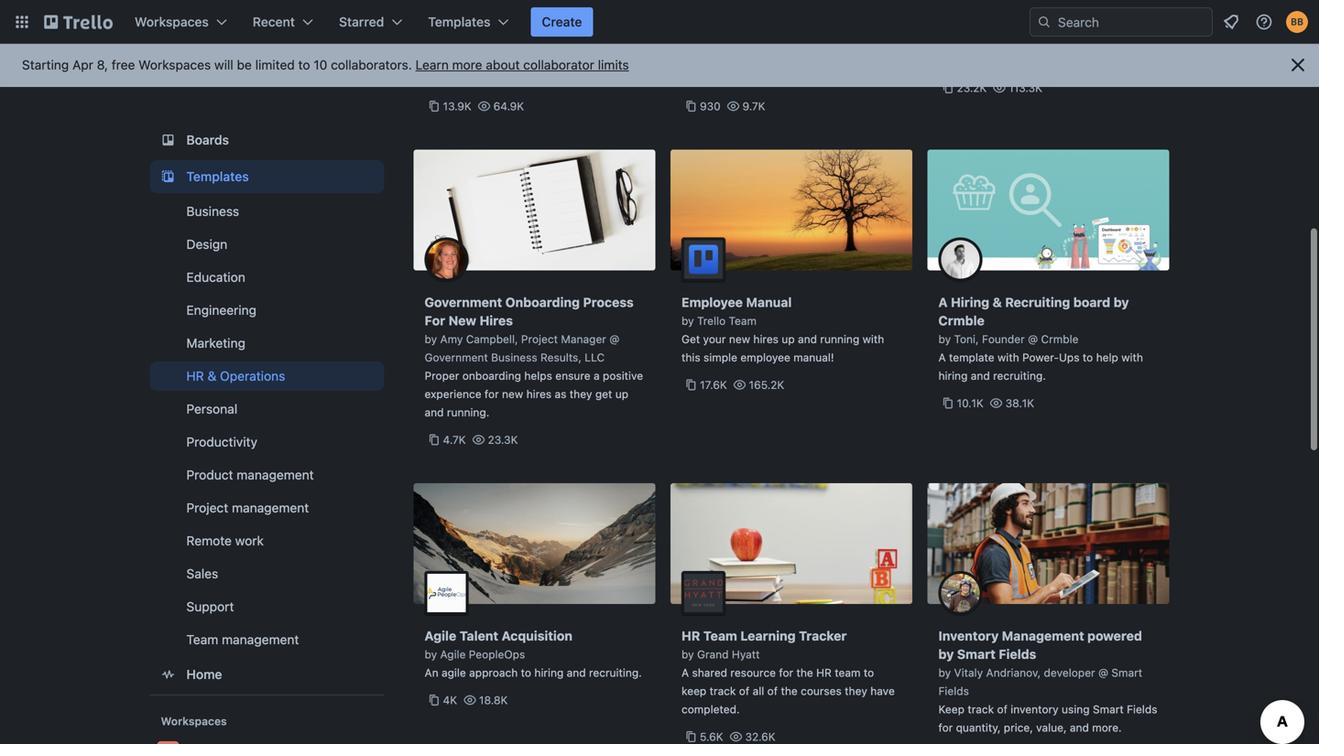 Task type: describe. For each thing, give the bounding box(es) containing it.
remote work
[[186, 534, 264, 549]]

2 vertical spatial smart
[[1093, 704, 1124, 716]]

open information menu image
[[1255, 13, 1273, 31]]

vitaly
[[954, 667, 983, 680]]

learning
[[741, 629, 796, 644]]

2 horizontal spatial with
[[1122, 351, 1143, 364]]

0 vertical spatial a
[[939, 295, 948, 310]]

product management link
[[150, 461, 384, 490]]

create
[[542, 14, 582, 29]]

by right the board
[[1114, 295, 1129, 310]]

8,
[[97, 57, 108, 72]]

recruiting
[[1005, 295, 1070, 310]]

education
[[186, 270, 245, 285]]

board image
[[157, 129, 179, 151]]

grand
[[697, 649, 729, 661]]

Search field
[[1052, 8, 1212, 36]]

& inside 'hr & operations' link
[[208, 369, 217, 384]]

hr team learning tracker by grand hyatt a shared resource for the hr team to keep track of all of the courses they have completed.
[[682, 629, 895, 716]]

@ inside the government onboarding process for new hires by amy campbell, project manager @ government business results, llc proper onboarding helps ensure a positive experience for new hires as they get up and running.
[[609, 333, 620, 346]]

for inside inventory management powered by smart fields by vitaly andrianov, developer @ smart fields keep track of inventory using smart fields for quantity, price, value, and more.
[[939, 722, 953, 735]]

hyatt
[[732, 649, 760, 661]]

2 vertical spatial workspaces
[[161, 715, 227, 728]]

government onboarding process for new hires by amy campbell, project manager @ government business results, llc proper onboarding helps ensure a positive experience for new hires as they get up and running.
[[425, 295, 643, 419]]

1 horizontal spatial of
[[767, 685, 778, 698]]

and inside a hiring & recruiting board by crmble by toni, founder @ crmble a template with power-ups to help with hiring and recruiting.
[[971, 370, 990, 382]]

limits
[[598, 57, 629, 72]]

management for product management
[[237, 468, 314, 483]]

support link
[[150, 593, 384, 622]]

business link
[[150, 197, 384, 226]]

workspaces inside workspaces 'popup button'
[[135, 14, 209, 29]]

2 horizontal spatial fields
[[1127, 704, 1157, 716]]

@ for a
[[1028, 333, 1038, 346]]

project's
[[770, 54, 815, 67]]

by inside hr team learning tracker by grand hyatt a shared resource for the hr team to keep track of all of the courses they have completed.
[[682, 649, 694, 661]]

hires
[[480, 313, 513, 328]]

employee manual by trello team get your new hires up and running with this simple employee manual!
[[682, 295, 884, 364]]

experience
[[425, 388, 481, 401]]

what
[[704, 72, 729, 85]]

1 government from the top
[[425, 295, 502, 310]]

agile talent acquisition by agile peopleops an agile approach to hiring and recruiting.
[[425, 629, 642, 680]]

17.6k
[[700, 379, 727, 392]]

1 horizontal spatial crmble
[[1041, 333, 1079, 346]]

business inside the government onboarding process for new hires by amy campbell, project manager @ government business results, llc proper onboarding helps ensure a positive experience for new hires as they get up and running.
[[491, 351, 537, 364]]

potential
[[818, 54, 864, 67]]

starred
[[339, 14, 384, 29]]

manual
[[746, 295, 792, 310]]

hires inside the government onboarding process for new hires by amy campbell, project manager @ government business results, llc proper onboarding helps ensure a positive experience for new hires as they get up and running.
[[526, 388, 552, 401]]

them.
[[858, 72, 888, 85]]

more
[[452, 57, 482, 72]]

with inside employee manual by trello team get your new hires up and running with this simple employee manual!
[[863, 333, 884, 346]]

18.8k
[[479, 694, 508, 707]]

have
[[870, 685, 895, 698]]

trello team image
[[682, 238, 726, 282]]

proper
[[425, 370, 459, 382]]

more.
[[1092, 722, 1122, 735]]

llc
[[585, 351, 605, 364]]

by inside employee manual by trello team get your new hires up and running with this simple employee manual!
[[682, 315, 694, 328]]

templates link
[[150, 160, 384, 193]]

hiring
[[951, 295, 989, 310]]

and inside agile talent acquisition by agile peopleops an agile approach to hiring and recruiting.
[[567, 667, 586, 680]]

starting
[[22, 57, 69, 72]]

113.3k
[[1009, 82, 1043, 94]]

limited
[[255, 57, 295, 72]]

new inside the government onboarding process for new hires by amy campbell, project manager @ government business results, llc proper onboarding helps ensure a positive experience for new hires as they get up and running.
[[502, 388, 523, 401]]

price,
[[1004, 722, 1033, 735]]

resource
[[731, 667, 776, 680]]

track inside hr team learning tracker by grand hyatt a shared resource for the hr team to keep track of all of the courses they have completed.
[[710, 685, 736, 698]]

0 notifications image
[[1220, 11, 1242, 33]]

to inside hr team learning tracker by grand hyatt a shared resource for the hr team to keep track of all of the courses they have completed.
[[864, 667, 874, 680]]

0 horizontal spatial of
[[739, 685, 750, 698]]

toni,
[[954, 333, 979, 346]]

sales link
[[150, 560, 384, 589]]

results,
[[540, 351, 582, 364]]

process
[[583, 295, 634, 310]]

they inside the government onboarding process for new hires by amy campbell, project manager @ government business results, llc proper onboarding helps ensure a positive experience for new hires as they get up and running.
[[570, 388, 592, 401]]

peopleops
[[469, 649, 525, 661]]

new
[[449, 313, 476, 328]]

and inside inventory management powered by smart fields by vitaly andrianov, developer @ smart fields keep track of inventory using smart fields for quantity, price, value, and more.
[[1070, 722, 1089, 735]]

boards link
[[150, 124, 384, 157]]

inventory
[[1011, 704, 1059, 716]]

easily track your project's potential risks and what you're doing to mitigate them.
[[682, 54, 891, 85]]

0 vertical spatial crmble
[[939, 313, 985, 328]]

team inside employee manual by trello team get your new hires up and running with this simple employee manual!
[[729, 315, 757, 328]]

completed.
[[682, 704, 740, 716]]

inventory management powered by smart fields by vitaly andrianov, developer @ smart fields keep track of inventory using smart fields for quantity, price, value, and more.
[[939, 629, 1157, 735]]

employee
[[682, 295, 743, 310]]

helps
[[524, 370, 552, 382]]

amy campbell, project manager @ government business results, llc image
[[425, 238, 469, 282]]

learn more about collaborator limits link
[[416, 57, 629, 72]]

up inside employee manual by trello team get your new hires up and running with this simple employee manual!
[[782, 333, 795, 346]]

founder
[[982, 333, 1025, 346]]

recent button
[[242, 7, 324, 37]]

productivity
[[186, 435, 257, 450]]

1 vertical spatial workspaces
[[138, 57, 211, 72]]

165.2k
[[749, 379, 784, 392]]

hr & operations
[[186, 369, 285, 384]]

team management link
[[150, 626, 384, 655]]

13.9k
[[443, 100, 472, 113]]

help
[[1096, 351, 1118, 364]]

and inside the government onboarding process for new hires by amy campbell, project manager @ government business results, llc proper onboarding helps ensure a positive experience for new hires as they get up and running.
[[425, 406, 444, 419]]

templates inside dropdown button
[[428, 14, 491, 29]]

developer
[[1044, 667, 1095, 680]]

for
[[425, 313, 445, 328]]

power-
[[1022, 351, 1059, 364]]

remote
[[186, 534, 232, 549]]

manager
[[561, 333, 606, 346]]

track inside inventory management powered by smart fields by vitaly andrianov, developer @ smart fields keep track of inventory using smart fields for quantity, price, value, and more.
[[968, 704, 994, 716]]

0 vertical spatial smart
[[957, 647, 996, 662]]

and inside employee manual by trello team get your new hires up and running with this simple employee manual!
[[798, 333, 817, 346]]

management for project management
[[232, 501, 309, 516]]

will
[[214, 57, 233, 72]]

education link
[[150, 263, 384, 292]]

1 vertical spatial project
[[186, 501, 228, 516]]

onboarding
[[505, 295, 580, 310]]

a hiring & recruiting board by crmble by toni, founder @ crmble a template with power-ups to help with hiring and recruiting.
[[939, 295, 1143, 382]]

powered
[[1088, 629, 1142, 644]]

hiring inside a hiring & recruiting board by crmble by toni, founder @ crmble a template with power-ups to help with hiring and recruiting.
[[939, 370, 968, 382]]

1 vertical spatial the
[[781, 685, 798, 698]]

9.7k
[[743, 100, 765, 113]]

10.1k
[[957, 397, 984, 410]]

engineering link
[[150, 296, 384, 325]]

home image
[[157, 664, 179, 686]]



Task type: vqa. For each thing, say whether or not it's contained in the screenshot.
Maria inside the 'Maria's First Kanban Maria Williams's workspace'
no



Task type: locate. For each thing, give the bounding box(es) containing it.
track up what at the top of the page
[[714, 54, 741, 67]]

1 vertical spatial hiring
[[534, 667, 564, 680]]

your inside easily track your project's potential risks and what you're doing to mitigate them.
[[744, 54, 767, 67]]

agile up the an
[[425, 629, 456, 644]]

workspaces
[[135, 14, 209, 29], [138, 57, 211, 72], [161, 715, 227, 728]]

hr up grand in the bottom of the page
[[682, 629, 700, 644]]

by up the an
[[425, 649, 437, 661]]

1 vertical spatial they
[[845, 685, 867, 698]]

positive
[[603, 370, 643, 382]]

vitaly andrianov, developer @ smart fields image
[[939, 572, 983, 616]]

hires up employee
[[753, 333, 779, 346]]

by up get in the right top of the page
[[682, 315, 694, 328]]

and down "easily"
[[682, 72, 701, 85]]

0 horizontal spatial they
[[570, 388, 592, 401]]

@ up power- on the top right
[[1028, 333, 1038, 346]]

to right ups
[[1083, 351, 1093, 364]]

1 vertical spatial crmble
[[1041, 333, 1079, 346]]

trello
[[697, 315, 726, 328]]

manual!
[[794, 351, 834, 364]]

hr up courses
[[816, 667, 832, 680]]

smart
[[957, 647, 996, 662], [1112, 667, 1143, 680], [1093, 704, 1124, 716]]

government down amy at the left of the page
[[425, 351, 488, 364]]

a
[[939, 295, 948, 310], [939, 351, 946, 364], [682, 667, 689, 680]]

track up quantity,
[[968, 704, 994, 716]]

your
[[744, 54, 767, 67], [703, 333, 726, 346]]

0 horizontal spatial for
[[485, 388, 499, 401]]

workspaces down workspaces 'popup button'
[[138, 57, 211, 72]]

1 vertical spatial your
[[703, 333, 726, 346]]

with down "founder"
[[998, 351, 1019, 364]]

starting apr 8, free workspaces will be limited to 10 collaborators. learn more about collaborator limits
[[22, 57, 629, 72]]

1 vertical spatial &
[[208, 369, 217, 384]]

back to home image
[[44, 7, 113, 37]]

1 vertical spatial for
[[779, 667, 793, 680]]

& up personal
[[208, 369, 217, 384]]

by inside agile talent acquisition by agile peopleops an agile approach to hiring and recruiting.
[[425, 649, 437, 661]]

management inside 'link'
[[222, 633, 299, 648]]

hiring down template
[[939, 370, 968, 382]]

track up completed.
[[710, 685, 736, 698]]

hiring down acquisition
[[534, 667, 564, 680]]

1 vertical spatial hr
[[682, 629, 700, 644]]

be
[[237, 57, 252, 72]]

by left vitaly at right
[[939, 667, 951, 680]]

and down experience
[[425, 406, 444, 419]]

1 horizontal spatial templates
[[428, 14, 491, 29]]

boards
[[186, 132, 229, 147]]

0 horizontal spatial business
[[186, 204, 239, 219]]

crmble up toni,
[[939, 313, 985, 328]]

0 horizontal spatial templates
[[186, 169, 249, 184]]

2 vertical spatial fields
[[1127, 704, 1157, 716]]

team
[[835, 667, 861, 680]]

with
[[863, 333, 884, 346], [998, 351, 1019, 364], [1122, 351, 1143, 364]]

0 horizontal spatial hr
[[186, 369, 204, 384]]

running
[[820, 333, 860, 346]]

0 vertical spatial recruiting.
[[993, 370, 1046, 382]]

hires down the helps
[[526, 388, 552, 401]]

1 vertical spatial track
[[710, 685, 736, 698]]

about
[[486, 57, 520, 72]]

recent
[[253, 14, 295, 29]]

1 vertical spatial smart
[[1112, 667, 1143, 680]]

business down campbell,
[[491, 351, 537, 364]]

project up remote
[[186, 501, 228, 516]]

1 vertical spatial a
[[939, 351, 946, 364]]

templates up more
[[428, 14, 491, 29]]

to left "10"
[[298, 57, 310, 72]]

0 horizontal spatial your
[[703, 333, 726, 346]]

project inside the government onboarding process for new hires by amy campbell, project manager @ government business results, llc proper onboarding helps ensure a positive experience for new hires as they get up and running.
[[521, 333, 558, 346]]

@
[[609, 333, 620, 346], [1028, 333, 1038, 346], [1098, 667, 1108, 680]]

collaborators.
[[331, 57, 412, 72]]

simple
[[704, 351, 737, 364]]

the right all
[[781, 685, 798, 698]]

to
[[298, 57, 310, 72], [800, 72, 810, 85], [1083, 351, 1093, 364], [521, 667, 531, 680], [864, 667, 874, 680]]

0 horizontal spatial project
[[186, 501, 228, 516]]

templates button
[[417, 7, 520, 37]]

team inside hr team learning tracker by grand hyatt a shared resource for the hr team to keep track of all of the courses they have completed.
[[703, 629, 737, 644]]

2 horizontal spatial of
[[997, 704, 1008, 716]]

2 government from the top
[[425, 351, 488, 364]]

onboarding
[[462, 370, 521, 382]]

templates down boards
[[186, 169, 249, 184]]

1 horizontal spatial new
[[729, 333, 750, 346]]

team
[[729, 315, 757, 328], [703, 629, 737, 644], [186, 633, 218, 648]]

new
[[729, 333, 750, 346], [502, 388, 523, 401]]

to inside agile talent acquisition by agile peopleops an agile approach to hiring and recruiting.
[[521, 667, 531, 680]]

0 horizontal spatial &
[[208, 369, 217, 384]]

grand hyatt image
[[682, 572, 726, 616]]

1 vertical spatial hires
[[526, 388, 552, 401]]

marketing
[[186, 336, 245, 351]]

0 vertical spatial templates
[[428, 14, 491, 29]]

fields right the using
[[1127, 704, 1157, 716]]

0 vertical spatial your
[[744, 54, 767, 67]]

0 horizontal spatial new
[[502, 388, 523, 401]]

1 horizontal spatial your
[[744, 54, 767, 67]]

0 vertical spatial hiring
[[939, 370, 968, 382]]

a inside hr team learning tracker by grand hyatt a shared resource for the hr team to keep track of all of the courses they have completed.
[[682, 667, 689, 680]]

templates
[[428, 14, 491, 29], [186, 169, 249, 184]]

2 horizontal spatial hr
[[816, 667, 832, 680]]

risks
[[867, 54, 891, 67]]

government
[[425, 295, 502, 310], [425, 351, 488, 364]]

keep
[[939, 704, 965, 716]]

0 vertical spatial agile
[[425, 629, 456, 644]]

and down acquisition
[[567, 667, 586, 680]]

to down project's
[[800, 72, 810, 85]]

keep
[[682, 685, 707, 698]]

design
[[186, 237, 227, 252]]

by inside the government onboarding process for new hires by amy campbell, project manager @ government business results, llc proper onboarding helps ensure a positive experience for new hires as they get up and running.
[[425, 333, 437, 346]]

of right all
[[767, 685, 778, 698]]

ensure
[[555, 370, 591, 382]]

home link
[[150, 659, 384, 692]]

team right trello
[[729, 315, 757, 328]]

10
[[314, 57, 327, 72]]

smart up more.
[[1093, 704, 1124, 716]]

1 horizontal spatial they
[[845, 685, 867, 698]]

and down the using
[[1070, 722, 1089, 735]]

by down the inventory
[[939, 647, 954, 662]]

for down the onboarding
[[485, 388, 499, 401]]

@ for inventory
[[1098, 667, 1108, 680]]

they down ensure
[[570, 388, 592, 401]]

up inside the government onboarding process for new hires by amy campbell, project manager @ government business results, llc proper onboarding helps ensure a positive experience for new hires as they get up and running.
[[615, 388, 628, 401]]

0 horizontal spatial hires
[[526, 388, 552, 401]]

smart down the inventory
[[957, 647, 996, 662]]

& inside a hiring & recruiting board by crmble by toni, founder @ crmble a template with power-ups to help with hiring and recruiting.
[[993, 295, 1002, 310]]

0 vertical spatial business
[[186, 204, 239, 219]]

1 vertical spatial government
[[425, 351, 488, 364]]

for right resource
[[779, 667, 793, 680]]

courses
[[801, 685, 842, 698]]

they down team
[[845, 685, 867, 698]]

workspaces up free in the top left of the page
[[135, 14, 209, 29]]

0 vertical spatial fields
[[999, 647, 1036, 662]]

new inside employee manual by trello team get your new hires up and running with this simple employee manual!
[[729, 333, 750, 346]]

of left all
[[739, 685, 750, 698]]

easily
[[682, 54, 711, 67]]

they inside hr team learning tracker by grand hyatt a shared resource for the hr team to keep track of all of the courses they have completed.
[[845, 685, 867, 698]]

approach
[[469, 667, 518, 680]]

business up design on the top
[[186, 204, 239, 219]]

1 horizontal spatial with
[[998, 351, 1019, 364]]

as
[[555, 388, 567, 401]]

1 horizontal spatial hires
[[753, 333, 779, 346]]

1 horizontal spatial business
[[491, 351, 537, 364]]

acquisition
[[502, 629, 573, 644]]

management down the productivity link
[[237, 468, 314, 483]]

0 vertical spatial new
[[729, 333, 750, 346]]

your inside employee manual by trello team get your new hires up and running with this simple employee manual!
[[703, 333, 726, 346]]

for inside hr team learning tracker by grand hyatt a shared resource for the hr team to keep track of all of the courses they have completed.
[[779, 667, 793, 680]]

management
[[237, 468, 314, 483], [232, 501, 309, 516], [222, 633, 299, 648]]

2 vertical spatial for
[[939, 722, 953, 735]]

fields up andrianov,
[[999, 647, 1036, 662]]

hiring
[[939, 370, 968, 382], [534, 667, 564, 680]]

of inside inventory management powered by smart fields by vitaly andrianov, developer @ smart fields keep track of inventory using smart fields for quantity, price, value, and more.
[[997, 704, 1008, 716]]

& right hiring
[[993, 295, 1002, 310]]

design link
[[150, 230, 384, 259]]

2 vertical spatial track
[[968, 704, 994, 716]]

1 horizontal spatial for
[[779, 667, 793, 680]]

running.
[[447, 406, 489, 419]]

amy
[[440, 333, 463, 346]]

project up the 'results,'
[[521, 333, 558, 346]]

recruiting. inside a hiring & recruiting board by crmble by toni, founder @ crmble a template with power-ups to help with hiring and recruiting.
[[993, 370, 1046, 382]]

and up manual! at the right
[[798, 333, 817, 346]]

your down trello
[[703, 333, 726, 346]]

tracker
[[799, 629, 847, 644]]

track
[[714, 54, 741, 67], [710, 685, 736, 698], [968, 704, 994, 716]]

product
[[186, 468, 233, 483]]

0 vertical spatial track
[[714, 54, 741, 67]]

a up keep
[[682, 667, 689, 680]]

0 vertical spatial the
[[797, 667, 813, 680]]

hires inside employee manual by trello team get your new hires up and running with this simple employee manual!
[[753, 333, 779, 346]]

new down the onboarding
[[502, 388, 523, 401]]

by left grand in the bottom of the page
[[682, 649, 694, 661]]

@ inside inventory management powered by smart fields by vitaly andrianov, developer @ smart fields keep track of inventory using smart fields for quantity, price, value, and more.
[[1098, 667, 1108, 680]]

1 horizontal spatial @
[[1028, 333, 1038, 346]]

they
[[570, 388, 592, 401], [845, 685, 867, 698]]

starred button
[[328, 7, 413, 37]]

@ right developer
[[1098, 667, 1108, 680]]

this
[[682, 351, 701, 364]]

with right the help
[[1122, 351, 1143, 364]]

1 vertical spatial business
[[491, 351, 537, 364]]

by left toni,
[[939, 333, 951, 346]]

of up price,
[[997, 704, 1008, 716]]

management down "product management" link
[[232, 501, 309, 516]]

apr
[[72, 57, 93, 72]]

0 vertical spatial they
[[570, 388, 592, 401]]

0 horizontal spatial with
[[863, 333, 884, 346]]

for down keep
[[939, 722, 953, 735]]

recruiting. inside agile talent acquisition by agile peopleops an agile approach to hiring and recruiting.
[[589, 667, 642, 680]]

hr for hr & operations
[[186, 369, 204, 384]]

hiring inside agile talent acquisition by agile peopleops an agile approach to hiring and recruiting.
[[534, 667, 564, 680]]

0 horizontal spatial fields
[[939, 685, 969, 698]]

to right "approach" on the left of page
[[521, 667, 531, 680]]

0 vertical spatial up
[[782, 333, 795, 346]]

remote work link
[[150, 527, 384, 556]]

to inside a hiring & recruiting board by crmble by toni, founder @ crmble a template with power-ups to help with hiring and recruiting.
[[1083, 351, 1093, 364]]

1 horizontal spatial project
[[521, 333, 558, 346]]

1 vertical spatial management
[[232, 501, 309, 516]]

1 horizontal spatial hiring
[[939, 370, 968, 382]]

1 horizontal spatial fields
[[999, 647, 1036, 662]]

0 vertical spatial for
[[485, 388, 499, 401]]

quantity,
[[956, 722, 1001, 735]]

a left template
[[939, 351, 946, 364]]

track inside easily track your project's potential risks and what you're doing to mitigate them.
[[714, 54, 741, 67]]

marketing link
[[150, 329, 384, 358]]

32.6k
[[745, 731, 776, 744]]

1 horizontal spatial up
[[782, 333, 795, 346]]

1 horizontal spatial &
[[993, 295, 1002, 310]]

search image
[[1037, 15, 1052, 29]]

team inside 'link'
[[186, 633, 218, 648]]

team management
[[186, 633, 299, 648]]

1 vertical spatial templates
[[186, 169, 249, 184]]

workspaces down home
[[161, 715, 227, 728]]

hr up personal
[[186, 369, 204, 384]]

fields up keep
[[939, 685, 969, 698]]

hr
[[186, 369, 204, 384], [682, 629, 700, 644], [816, 667, 832, 680]]

create button
[[531, 7, 593, 37]]

personal link
[[150, 395, 384, 424]]

hr & operations link
[[150, 362, 384, 391]]

government up the new
[[425, 295, 502, 310]]

agile peopleops image
[[425, 572, 469, 616]]

0 vertical spatial project
[[521, 333, 558, 346]]

crmble
[[939, 313, 985, 328], [1041, 333, 1079, 346]]

0 vertical spatial hr
[[186, 369, 204, 384]]

bob builder (bobbuilder40) image
[[1286, 11, 1308, 33]]

0 vertical spatial workspaces
[[135, 14, 209, 29]]

0 vertical spatial hires
[[753, 333, 779, 346]]

primary element
[[0, 0, 1319, 44]]

0 vertical spatial management
[[237, 468, 314, 483]]

1 horizontal spatial hr
[[682, 629, 700, 644]]

and inside easily track your project's potential risks and what you're doing to mitigate them.
[[682, 72, 701, 85]]

inventory
[[939, 629, 999, 644]]

&
[[993, 295, 1002, 310], [208, 369, 217, 384]]

2 horizontal spatial @
[[1098, 667, 1108, 680]]

work
[[235, 534, 264, 549]]

2 horizontal spatial for
[[939, 722, 953, 735]]

an
[[425, 667, 438, 680]]

to inside easily track your project's potential risks and what you're doing to mitigate them.
[[800, 72, 810, 85]]

@ right manager
[[609, 333, 620, 346]]

1 vertical spatial agile
[[440, 649, 466, 661]]

0 horizontal spatial up
[[615, 388, 628, 401]]

930
[[700, 100, 721, 113]]

management for team management
[[222, 633, 299, 648]]

1 vertical spatial up
[[615, 388, 628, 401]]

agile up agile at the bottom of the page
[[440, 649, 466, 661]]

with right running
[[863, 333, 884, 346]]

project
[[521, 333, 558, 346], [186, 501, 228, 516]]

smart down powered
[[1112, 667, 1143, 680]]

support
[[186, 600, 234, 615]]

campbell,
[[466, 333, 518, 346]]

toni, founder @ crmble image
[[939, 238, 983, 282]]

2 vertical spatial a
[[682, 667, 689, 680]]

ups
[[1059, 351, 1080, 364]]

by down for
[[425, 333, 437, 346]]

to right team
[[864, 667, 874, 680]]

2 vertical spatial management
[[222, 633, 299, 648]]

1 vertical spatial fields
[[939, 685, 969, 698]]

hires
[[753, 333, 779, 346], [526, 388, 552, 401]]

0 horizontal spatial recruiting.
[[589, 667, 642, 680]]

0 vertical spatial &
[[993, 295, 1002, 310]]

0 horizontal spatial @
[[609, 333, 620, 346]]

you're
[[732, 72, 764, 85]]

management down support "link"
[[222, 633, 299, 648]]

crmble up ups
[[1041, 333, 1079, 346]]

engineering
[[186, 303, 257, 318]]

your up the you're
[[744, 54, 767, 67]]

doing
[[767, 72, 796, 85]]

2 vertical spatial hr
[[816, 667, 832, 680]]

team up grand in the bottom of the page
[[703, 629, 737, 644]]

0 horizontal spatial crmble
[[939, 313, 985, 328]]

team down support
[[186, 633, 218, 648]]

1 horizontal spatial recruiting.
[[993, 370, 1046, 382]]

personal
[[186, 402, 237, 417]]

template board image
[[157, 166, 179, 188]]

up up employee
[[782, 333, 795, 346]]

new up the simple
[[729, 333, 750, 346]]

mitigate
[[813, 72, 855, 85]]

23.3k
[[488, 434, 518, 447]]

0 horizontal spatial hiring
[[534, 667, 564, 680]]

free
[[112, 57, 135, 72]]

a left hiring
[[939, 295, 948, 310]]

the up courses
[[797, 667, 813, 680]]

up right get
[[615, 388, 628, 401]]

@ inside a hiring & recruiting board by crmble by toni, founder @ crmble a template with power-ups to help with hiring and recruiting.
[[1028, 333, 1038, 346]]

for inside the government onboarding process for new hires by amy campbell, project manager @ government business results, llc proper onboarding helps ensure a positive experience for new hires as they get up and running.
[[485, 388, 499, 401]]

get
[[595, 388, 612, 401]]

and down template
[[971, 370, 990, 382]]

0 vertical spatial government
[[425, 295, 502, 310]]

hr for hr team learning tracker by grand hyatt a shared resource for the hr team to keep track of all of the courses they have completed.
[[682, 629, 700, 644]]

1 vertical spatial recruiting.
[[589, 667, 642, 680]]

1 vertical spatial new
[[502, 388, 523, 401]]

all
[[753, 685, 764, 698]]

employee
[[740, 351, 790, 364]]



